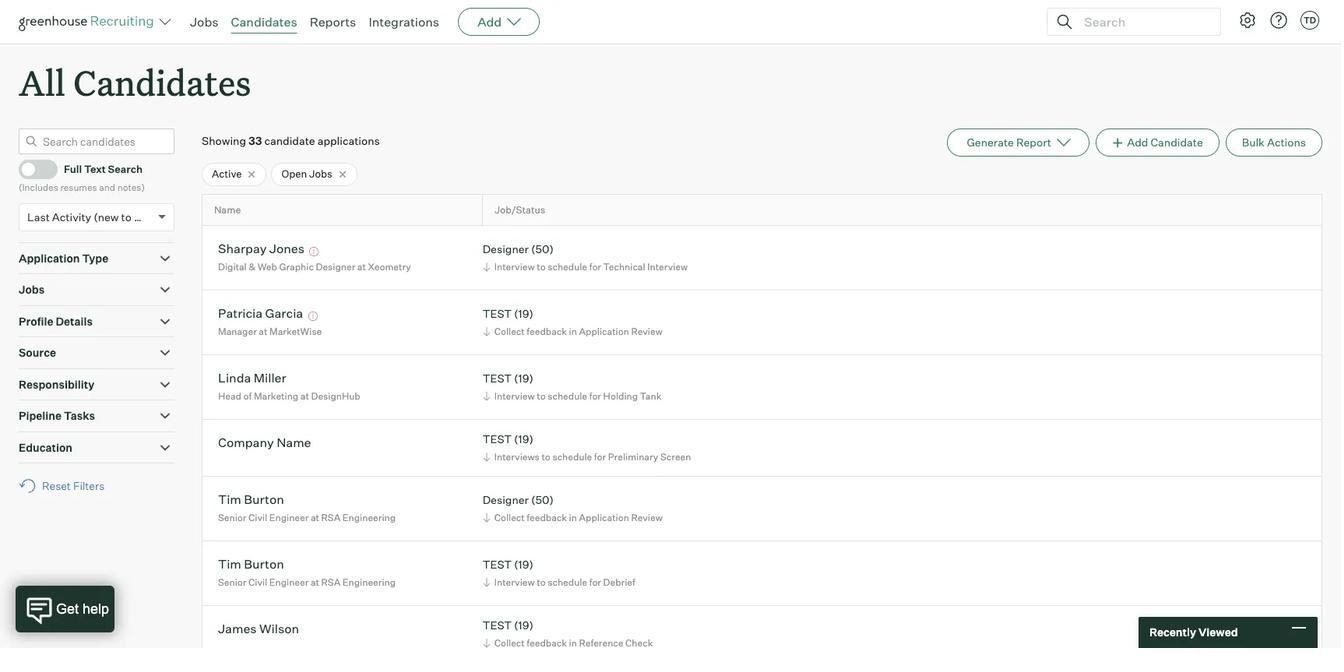 Task type: locate. For each thing, give the bounding box(es) containing it.
at for test (19) interview to schedule for debrief
[[311, 577, 320, 588]]

1 senior from the top
[[218, 512, 247, 524]]

2 rsa from the top
[[322, 577, 341, 588]]

schedule inside test (19) interview to schedule for debrief
[[548, 577, 588, 588]]

debrief
[[604, 577, 636, 588]]

1 tim from the top
[[218, 492, 241, 508]]

integrations link
[[369, 14, 440, 30]]

application up test (19) interview to schedule for holding tank
[[579, 326, 630, 337]]

burton
[[244, 492, 284, 508], [244, 557, 284, 572]]

tim burton link up james wilson at the left bottom
[[218, 557, 284, 575]]

test inside test (19) collect feedback in application review
[[483, 307, 512, 321]]

4 (19) from the top
[[514, 558, 534, 572]]

reset filters button
[[19, 472, 112, 500]]

5 test from the top
[[483, 619, 512, 632]]

senior up james
[[218, 577, 247, 588]]

2 test from the top
[[483, 372, 512, 385]]

notes)
[[117, 182, 145, 193]]

0 vertical spatial name
[[214, 204, 241, 216]]

0 vertical spatial rsa
[[322, 512, 341, 524]]

2 senior from the top
[[218, 577, 247, 588]]

(includes
[[19, 182, 58, 193]]

2 engineering from the top
[[343, 577, 396, 588]]

1 vertical spatial in
[[569, 512, 577, 524]]

1 vertical spatial review
[[632, 512, 663, 524]]

schedule
[[548, 261, 588, 273], [548, 390, 588, 402], [553, 451, 592, 463], [548, 577, 588, 588]]

miller
[[254, 371, 287, 386]]

for inside test (19) interview to schedule for holding tank
[[590, 390, 602, 402]]

1 vertical spatial add
[[1128, 136, 1149, 149]]

name
[[214, 204, 241, 216], [277, 435, 311, 451]]

interview to schedule for technical interview link
[[481, 259, 692, 274]]

candidate
[[265, 134, 315, 147]]

name right the company
[[277, 435, 311, 451]]

james
[[218, 621, 257, 637]]

designer (50) collect feedback in application review
[[483, 494, 663, 524]]

engineering
[[343, 512, 396, 524], [343, 577, 396, 588]]

open
[[282, 168, 307, 180]]

1 civil from the top
[[249, 512, 267, 524]]

1 vertical spatial designer
[[316, 261, 356, 273]]

to inside test (19) interviews to schedule for preliminary screen
[[542, 451, 551, 463]]

in inside designer (50) collect feedback in application review
[[569, 512, 577, 524]]

0 vertical spatial tim burton senior civil engineer at rsa engineering
[[218, 492, 396, 524]]

rsa for test (19)
[[322, 577, 341, 588]]

candidates down jobs link
[[73, 59, 251, 105]]

interview up interviews
[[495, 390, 535, 402]]

test for test (19) collect feedback in application review
[[483, 307, 512, 321]]

interview for designer (50) interview to schedule for technical interview
[[495, 261, 535, 273]]

feedback for (19)
[[527, 326, 567, 337]]

feedback up test (19) interview to schedule for debrief
[[527, 512, 567, 524]]

for left 'holding'
[[590, 390, 602, 402]]

1 vertical spatial feedback
[[527, 512, 567, 524]]

to for test (19) interview to schedule for holding tank
[[537, 390, 546, 402]]

2 engineer from the top
[[270, 577, 309, 588]]

(19) for test (19) interview to schedule for holding tank
[[514, 372, 534, 385]]

tim up james
[[218, 557, 241, 572]]

1 vertical spatial (50)
[[531, 494, 554, 507]]

to
[[121, 210, 132, 223], [537, 261, 546, 273], [537, 390, 546, 402], [542, 451, 551, 463], [537, 577, 546, 588]]

2 vertical spatial designer
[[483, 494, 529, 507]]

schedule left debrief
[[548, 577, 588, 588]]

interview to schedule for debrief link
[[481, 575, 640, 590]]

senior down the company
[[218, 512, 247, 524]]

sharpay jones
[[218, 241, 305, 257]]

for inside test (19) interview to schedule for debrief
[[590, 577, 602, 588]]

(19) for test (19) interview to schedule for debrief
[[514, 558, 534, 572]]

test (19) interview to schedule for debrief
[[483, 558, 636, 588]]

feedback for (50)
[[527, 512, 567, 524]]

schedule up test (19) collect feedback in application review
[[548, 261, 588, 273]]

application for test (19)
[[579, 326, 630, 337]]

jobs up profile
[[19, 283, 45, 296]]

for left preliminary
[[595, 451, 606, 463]]

tasks
[[64, 409, 95, 423]]

for left debrief
[[590, 577, 602, 588]]

0 vertical spatial tim burton link
[[218, 492, 284, 510]]

1 vertical spatial jobs
[[309, 168, 333, 180]]

designer down job/status
[[483, 243, 529, 256]]

0 vertical spatial engineering
[[343, 512, 396, 524]]

to inside test (19) interview to schedule for holding tank
[[537, 390, 546, 402]]

feedback inside test (19) collect feedback in application review
[[527, 326, 567, 337]]

designer down interviews
[[483, 494, 529, 507]]

collect for test
[[495, 326, 525, 337]]

1 tim burton senior civil engineer at rsa engineering from the top
[[218, 492, 396, 524]]

schedule for test (19) interviews to schedule for preliminary screen
[[553, 451, 592, 463]]

test (19) collect feedback in application review
[[483, 307, 663, 337]]

td
[[1304, 15, 1317, 26]]

designhub
[[311, 390, 361, 402]]

report
[[1017, 136, 1052, 149]]

collect inside test (19) collect feedback in application review
[[495, 326, 525, 337]]

for inside test (19) interviews to schedule for preliminary screen
[[595, 451, 606, 463]]

tim burton senior civil engineer at rsa engineering up wilson
[[218, 557, 396, 588]]

review inside designer (50) collect feedback in application review
[[632, 512, 663, 524]]

applications
[[318, 134, 380, 147]]

2 collect from the top
[[495, 512, 525, 524]]

application for designer (50)
[[579, 512, 630, 524]]

collect feedback in application review link up test (19) interview to schedule for holding tank
[[481, 324, 667, 339]]

0 vertical spatial review
[[632, 326, 663, 337]]

1 vertical spatial civil
[[249, 577, 267, 588]]

(50) down job/status
[[531, 243, 554, 256]]

(19) inside test (19) interview to schedule for debrief
[[514, 558, 534, 572]]

interview inside test (19) interview to schedule for holding tank
[[495, 390, 535, 402]]

review for (19)
[[632, 326, 663, 337]]

(19) for test (19) interviews to schedule for preliminary screen
[[514, 433, 534, 446]]

reset filters
[[42, 479, 105, 493]]

interview inside test (19) interview to schedule for debrief
[[495, 577, 535, 588]]

last activity (new to old)
[[27, 210, 154, 223]]

test for test (19) interview to schedule for holding tank
[[483, 372, 512, 385]]

1 engineer from the top
[[270, 512, 309, 524]]

collect feedback in application review link
[[481, 324, 667, 339], [481, 510, 667, 525]]

application type
[[19, 251, 109, 265]]

1 vertical spatial senior
[[218, 577, 247, 588]]

profile
[[19, 315, 53, 328]]

1 vertical spatial tim
[[218, 557, 241, 572]]

greenhouse recruiting image
[[19, 12, 159, 31]]

candidates link
[[231, 14, 297, 30]]

in up test (19) interview to schedule for debrief
[[569, 512, 577, 524]]

0 vertical spatial add
[[478, 14, 502, 30]]

filters
[[73, 479, 105, 493]]

in
[[569, 326, 577, 337], [569, 512, 577, 524]]

add
[[478, 14, 502, 30], [1128, 136, 1149, 149]]

manager
[[218, 326, 257, 337]]

test (19)
[[483, 619, 534, 632]]

xeometry
[[368, 261, 411, 273]]

2 burton from the top
[[244, 557, 284, 572]]

1 vertical spatial rsa
[[322, 577, 341, 588]]

jobs
[[190, 14, 219, 30], [309, 168, 333, 180], [19, 283, 45, 296]]

1 vertical spatial application
[[579, 326, 630, 337]]

1 (50) from the top
[[531, 243, 554, 256]]

0 horizontal spatial jobs
[[19, 283, 45, 296]]

senior for test (19)
[[218, 577, 247, 588]]

in inside test (19) collect feedback in application review
[[569, 326, 577, 337]]

designer down sharpay jones has been in technical interview for more than 14 days icon
[[316, 261, 356, 273]]

review down preliminary
[[632, 512, 663, 524]]

in up test (19) interview to schedule for holding tank
[[569, 326, 577, 337]]

sharpay jones link
[[218, 241, 305, 259]]

2 collect feedback in application review link from the top
[[481, 510, 667, 525]]

(50) inside designer (50) interview to schedule for technical interview
[[531, 243, 554, 256]]

reports
[[310, 14, 356, 30]]

2 horizontal spatial jobs
[[309, 168, 333, 180]]

at inside linda miller head of marketing at designhub
[[301, 390, 309, 402]]

schedule for test (19) interview to schedule for holding tank
[[548, 390, 588, 402]]

patricia garcia link
[[218, 306, 303, 324]]

engineer for test (19)
[[270, 577, 309, 588]]

(19) inside test (19) interviews to schedule for preliminary screen
[[514, 433, 534, 446]]

for inside designer (50) interview to schedule for technical interview
[[590, 261, 602, 273]]

tim burton senior civil engineer at rsa engineering for designer
[[218, 492, 396, 524]]

rsa for designer (50)
[[322, 512, 341, 524]]

1 (19) from the top
[[514, 307, 534, 321]]

application down interviews to schedule for preliminary screen link
[[579, 512, 630, 524]]

technical
[[604, 261, 646, 273]]

review inside test (19) collect feedback in application review
[[632, 326, 663, 337]]

digital
[[218, 261, 247, 273]]

5 (19) from the top
[[514, 619, 534, 632]]

checkmark image
[[26, 163, 37, 174]]

add candidate link
[[1096, 129, 1220, 157]]

2 feedback from the top
[[527, 512, 567, 524]]

tim burton link down the company
[[218, 492, 284, 510]]

all candidates
[[19, 59, 251, 105]]

for for test (19) interview to schedule for holding tank
[[590, 390, 602, 402]]

0 vertical spatial designer
[[483, 243, 529, 256]]

td button
[[1298, 8, 1323, 33]]

(19) inside test (19) interview to schedule for holding tank
[[514, 372, 534, 385]]

test (19) interviews to schedule for preliminary screen
[[483, 433, 692, 463]]

add for add
[[478, 14, 502, 30]]

application inside test (19) collect feedback in application review
[[579, 326, 630, 337]]

1 vertical spatial burton
[[244, 557, 284, 572]]

2 tim from the top
[[218, 557, 241, 572]]

interviews to schedule for preliminary screen link
[[481, 450, 695, 464]]

0 horizontal spatial name
[[214, 204, 241, 216]]

1 in from the top
[[569, 326, 577, 337]]

candidates
[[231, 14, 297, 30], [73, 59, 251, 105]]

tim burton senior civil engineer at rsa engineering down company name link
[[218, 492, 396, 524]]

tim burton link
[[218, 492, 284, 510], [218, 557, 284, 575]]

2 (50) from the top
[[531, 494, 554, 507]]

tim for test
[[218, 557, 241, 572]]

1 horizontal spatial name
[[277, 435, 311, 451]]

1 engineering from the top
[[343, 512, 396, 524]]

education
[[19, 441, 73, 454]]

engineer
[[270, 512, 309, 524], [270, 577, 309, 588]]

collect
[[495, 326, 525, 337], [495, 512, 525, 524]]

rsa
[[322, 512, 341, 524], [322, 577, 341, 588]]

(50) inside designer (50) collect feedback in application review
[[531, 494, 554, 507]]

civil down company name link
[[249, 512, 267, 524]]

review up the 'tank'
[[632, 326, 663, 337]]

schedule inside designer (50) interview to schedule for technical interview
[[548, 261, 588, 273]]

1 burton from the top
[[244, 492, 284, 508]]

designer inside designer (50) collect feedback in application review
[[483, 494, 529, 507]]

jobs left candidates link
[[190, 14, 219, 30]]

1 vertical spatial collect feedback in application review link
[[481, 510, 667, 525]]

review
[[632, 326, 663, 337], [632, 512, 663, 524]]

candidate
[[1151, 136, 1204, 149]]

schedule inside test (19) interview to schedule for holding tank
[[548, 390, 588, 402]]

(50) down interviews
[[531, 494, 554, 507]]

civil up james wilson at the left bottom
[[249, 577, 267, 588]]

2 review from the top
[[632, 512, 663, 524]]

designer inside designer (50) interview to schedule for technical interview
[[483, 243, 529, 256]]

pipeline tasks
[[19, 409, 95, 423]]

test inside test (19) interviews to schedule for preliminary screen
[[483, 433, 512, 446]]

4 test from the top
[[483, 558, 512, 572]]

generate report
[[967, 136, 1052, 149]]

recently viewed
[[1150, 626, 1239, 639]]

tank
[[640, 390, 662, 402]]

1 review from the top
[[632, 326, 663, 337]]

engineer up wilson
[[270, 577, 309, 588]]

application inside designer (50) collect feedback in application review
[[579, 512, 630, 524]]

interview
[[495, 261, 535, 273], [648, 261, 688, 273], [495, 390, 535, 402], [495, 577, 535, 588]]

0 vertical spatial in
[[569, 326, 577, 337]]

collect inside designer (50) collect feedback in application review
[[495, 512, 525, 524]]

open jobs
[[282, 168, 333, 180]]

jobs right open
[[309, 168, 333, 180]]

to inside designer (50) interview to schedule for technical interview
[[537, 261, 546, 273]]

to for test (19) interview to schedule for debrief
[[537, 577, 546, 588]]

interview down job/status
[[495, 261, 535, 273]]

1 horizontal spatial jobs
[[190, 14, 219, 30]]

0 vertical spatial collect feedback in application review link
[[481, 324, 667, 339]]

schedule left 'holding'
[[548, 390, 588, 402]]

old)
[[134, 210, 154, 223]]

3 (19) from the top
[[514, 433, 534, 446]]

1 rsa from the top
[[322, 512, 341, 524]]

1 vertical spatial collect
[[495, 512, 525, 524]]

1 vertical spatial engineering
[[343, 577, 396, 588]]

schedule inside test (19) interviews to schedule for preliminary screen
[[553, 451, 592, 463]]

burton for test
[[244, 557, 284, 572]]

1 test from the top
[[483, 307, 512, 321]]

tim burton senior civil engineer at rsa engineering for test
[[218, 557, 396, 588]]

application down last at the left top of the page
[[19, 251, 80, 265]]

0 vertical spatial burton
[[244, 492, 284, 508]]

2 vertical spatial jobs
[[19, 283, 45, 296]]

2 tim burton link from the top
[[218, 557, 284, 575]]

test inside test (19) interview to schedule for holding tank
[[483, 372, 512, 385]]

(50)
[[531, 243, 554, 256], [531, 494, 554, 507]]

tim for designer
[[218, 492, 241, 508]]

civil for test (19)
[[249, 577, 267, 588]]

0 vertical spatial feedback
[[527, 326, 567, 337]]

1 feedback from the top
[[527, 326, 567, 337]]

feedback inside designer (50) collect feedback in application review
[[527, 512, 567, 524]]

2 vertical spatial application
[[579, 512, 630, 524]]

tim down the company
[[218, 492, 241, 508]]

add inside "popup button"
[[478, 14, 502, 30]]

1 tim burton link from the top
[[218, 492, 284, 510]]

2 in from the top
[[569, 512, 577, 524]]

application
[[19, 251, 80, 265], [579, 326, 630, 337], [579, 512, 630, 524]]

feedback up test (19) interview to schedule for holding tank
[[527, 326, 567, 337]]

type
[[82, 251, 109, 265]]

0 vertical spatial (50)
[[531, 243, 554, 256]]

senior for designer (50)
[[218, 512, 247, 524]]

interview up test (19) on the left
[[495, 577, 535, 588]]

civil
[[249, 512, 267, 524], [249, 577, 267, 588]]

viewed
[[1199, 626, 1239, 639]]

bulk actions link
[[1226, 129, 1323, 157]]

schedule up designer (50) collect feedback in application review
[[553, 451, 592, 463]]

1 vertical spatial engineer
[[270, 577, 309, 588]]

0 vertical spatial senior
[[218, 512, 247, 524]]

for left technical
[[590, 261, 602, 273]]

1 vertical spatial tim burton link
[[218, 557, 284, 575]]

1 collect from the top
[[495, 326, 525, 337]]

in for (19)
[[569, 326, 577, 337]]

senior
[[218, 512, 247, 524], [218, 577, 247, 588]]

2 civil from the top
[[249, 577, 267, 588]]

3 test from the top
[[483, 433, 512, 446]]

to inside test (19) interview to schedule for debrief
[[537, 577, 546, 588]]

1 vertical spatial name
[[277, 435, 311, 451]]

burton up james wilson at the left bottom
[[244, 557, 284, 572]]

(19) inside test (19) collect feedback in application review
[[514, 307, 534, 321]]

1 vertical spatial tim burton senior civil engineer at rsa engineering
[[218, 557, 396, 588]]

interview right technical
[[648, 261, 688, 273]]

pipeline
[[19, 409, 62, 423]]

0 vertical spatial collect
[[495, 326, 525, 337]]

0 vertical spatial civil
[[249, 512, 267, 524]]

0 vertical spatial tim
[[218, 492, 241, 508]]

1 horizontal spatial add
[[1128, 136, 1149, 149]]

2 tim burton senior civil engineer at rsa engineering from the top
[[218, 557, 396, 588]]

generate report button
[[948, 129, 1090, 157]]

candidates right jobs link
[[231, 14, 297, 30]]

33
[[249, 134, 262, 147]]

2 (19) from the top
[[514, 372, 534, 385]]

name down active
[[214, 204, 241, 216]]

engineer down company name link
[[270, 512, 309, 524]]

burton down company name link
[[244, 492, 284, 508]]

collect feedback in application review link up test (19) interview to schedule for debrief
[[481, 510, 667, 525]]

designer
[[483, 243, 529, 256], [316, 261, 356, 273], [483, 494, 529, 507]]

preliminary
[[608, 451, 659, 463]]

at
[[358, 261, 366, 273], [259, 326, 268, 337], [301, 390, 309, 402], [311, 512, 320, 524], [311, 577, 320, 588]]

0 vertical spatial engineer
[[270, 512, 309, 524]]

test inside test (19) interview to schedule for debrief
[[483, 558, 512, 572]]

1 collect feedback in application review link from the top
[[481, 324, 667, 339]]

0 horizontal spatial add
[[478, 14, 502, 30]]

of
[[244, 390, 252, 402]]



Task type: vqa. For each thing, say whether or not it's contained in the screenshot.
bottommost "Candidates"
yes



Task type: describe. For each thing, give the bounding box(es) containing it.
interviews
[[495, 451, 540, 463]]

patricia garcia
[[218, 306, 303, 321]]

bulk
[[1243, 136, 1266, 149]]

sharpay jones has been in technical interview for more than 14 days image
[[307, 247, 321, 257]]

0 vertical spatial jobs
[[190, 14, 219, 30]]

for for designer (50) interview to schedule for technical interview
[[590, 261, 602, 273]]

engineering for test (19)
[[343, 577, 396, 588]]

for for test (19) interviews to schedule for preliminary screen
[[595, 451, 606, 463]]

last
[[27, 210, 50, 223]]

all
[[19, 59, 65, 105]]

marketwise
[[270, 326, 322, 337]]

bulk actions
[[1243, 136, 1307, 149]]

full text search (includes resumes and notes)
[[19, 163, 145, 193]]

full
[[64, 163, 82, 175]]

tim burton link for designer
[[218, 492, 284, 510]]

source
[[19, 346, 56, 359]]

search
[[108, 163, 143, 175]]

candidate reports are now available! apply filters and select "view in app" element
[[948, 129, 1090, 157]]

Search candidates field
[[19, 129, 175, 154]]

reset
[[42, 479, 71, 493]]

&
[[249, 261, 256, 273]]

graphic
[[279, 261, 314, 273]]

for for test (19) interview to schedule for debrief
[[590, 577, 602, 588]]

active
[[212, 168, 242, 180]]

digital & web graphic designer at xeometry
[[218, 261, 411, 273]]

company name
[[218, 435, 311, 451]]

collect for designer
[[495, 512, 525, 524]]

collect feedback in application review link for (50)
[[481, 510, 667, 525]]

test for test (19) interviews to schedule for preliminary screen
[[483, 433, 512, 446]]

configure image
[[1239, 11, 1258, 30]]

designer for designer (50) interview to schedule for technical interview
[[483, 243, 529, 256]]

engineering for designer (50)
[[343, 512, 396, 524]]

0 vertical spatial application
[[19, 251, 80, 265]]

interview for test (19) interview to schedule for debrief
[[495, 577, 535, 588]]

activity
[[52, 210, 91, 223]]

0 vertical spatial candidates
[[231, 14, 297, 30]]

company
[[218, 435, 274, 451]]

showing
[[202, 134, 246, 147]]

engineer for designer (50)
[[270, 512, 309, 524]]

collect feedback in application review link for (19)
[[481, 324, 667, 339]]

interview for test (19) interview to schedule for holding tank
[[495, 390, 535, 402]]

burton for designer
[[244, 492, 284, 508]]

patricia
[[218, 306, 263, 321]]

reports link
[[310, 14, 356, 30]]

marketing
[[254, 390, 299, 402]]

(19) for test (19) collect feedback in application review
[[514, 307, 534, 321]]

schedule for test (19) interview to schedule for debrief
[[548, 577, 588, 588]]

garcia
[[265, 306, 303, 321]]

recently
[[1150, 626, 1197, 639]]

add candidate
[[1128, 136, 1204, 149]]

showing 33 candidate applications
[[202, 134, 380, 147]]

generate
[[967, 136, 1015, 149]]

tim burton link for test
[[218, 557, 284, 575]]

designer for designer (50) collect feedback in application review
[[483, 494, 529, 507]]

civil for designer (50)
[[249, 512, 267, 524]]

screen
[[661, 451, 692, 463]]

at for designer (50) collect feedback in application review
[[311, 512, 320, 524]]

add button
[[458, 8, 540, 36]]

last activity (new to old) option
[[27, 210, 154, 223]]

sharpay
[[218, 241, 267, 257]]

patricia garcia has been in application review for more than 5 days image
[[306, 312, 320, 321]]

actions
[[1268, 136, 1307, 149]]

text
[[84, 163, 106, 175]]

review for (50)
[[632, 512, 663, 524]]

to for designer (50) interview to schedule for technical interview
[[537, 261, 546, 273]]

jobs link
[[190, 14, 219, 30]]

designer (50) interview to schedule for technical interview
[[483, 243, 688, 273]]

linda
[[218, 371, 251, 386]]

(19) for test (19)
[[514, 619, 534, 632]]

(50) for designer (50) collect feedback in application review
[[531, 494, 554, 507]]

integrations
[[369, 14, 440, 30]]

manager at marketwise
[[218, 326, 322, 337]]

td button
[[1301, 11, 1320, 30]]

linda miller head of marketing at designhub
[[218, 371, 361, 402]]

to for last activity (new to old)
[[121, 210, 132, 223]]

linda miller link
[[218, 371, 287, 388]]

job/status
[[495, 204, 546, 216]]

company name link
[[218, 435, 311, 453]]

james wilson
[[218, 621, 299, 637]]

test for test (19) interview to schedule for debrief
[[483, 558, 512, 572]]

responsibility
[[19, 378, 94, 391]]

wilson
[[260, 621, 299, 637]]

james wilson link
[[218, 621, 299, 639]]

head
[[218, 390, 242, 402]]

resumes
[[60, 182, 97, 193]]

add for add candidate
[[1128, 136, 1149, 149]]

at for test (19) interview to schedule for holding tank
[[301, 390, 309, 402]]

(new
[[94, 210, 119, 223]]

to for test (19) interviews to schedule for preliminary screen
[[542, 451, 551, 463]]

(50) for designer (50) interview to schedule for technical interview
[[531, 243, 554, 256]]

and
[[99, 182, 115, 193]]

Search text field
[[1081, 11, 1207, 33]]

test for test (19)
[[483, 619, 512, 632]]

schedule for designer (50) interview to schedule for technical interview
[[548, 261, 588, 273]]

profile details
[[19, 315, 93, 328]]

web
[[258, 261, 277, 273]]

in for (50)
[[569, 512, 577, 524]]

1 vertical spatial candidates
[[73, 59, 251, 105]]



